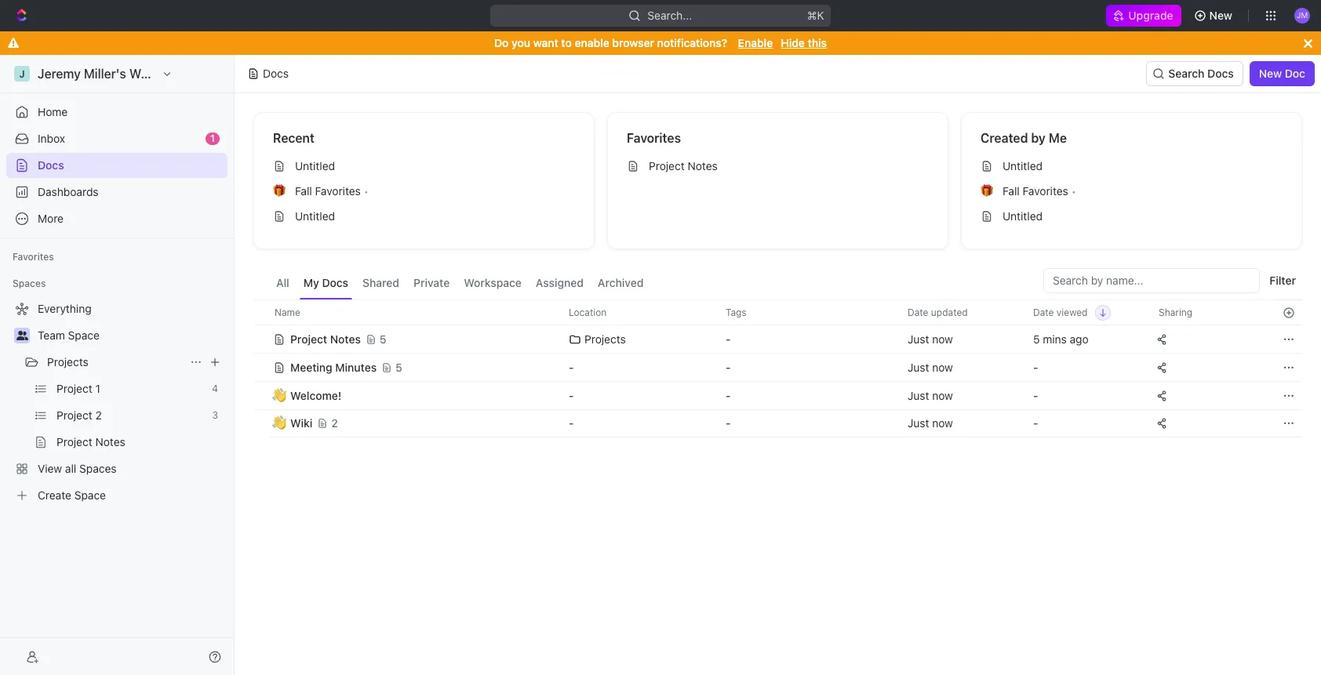 Task type: vqa. For each thing, say whether or not it's contained in the screenshot.
Project 1
yes



Task type: describe. For each thing, give the bounding box(es) containing it.
1 horizontal spatial notes
[[330, 332, 361, 346]]

2 horizontal spatial 5
[[1034, 332, 1040, 346]]

sharing
[[1159, 306, 1193, 318]]

workspace inside sidebar navigation
[[129, 67, 194, 81]]

private
[[414, 276, 450, 290]]

date for date viewed
[[1034, 306, 1054, 318]]

my docs
[[304, 276, 349, 290]]

team
[[38, 329, 65, 342]]

create
[[38, 489, 71, 502]]

do you want to enable browser notifications? enable hide this
[[494, 36, 827, 49]]

0 vertical spatial notes
[[688, 159, 718, 173]]

1 vertical spatial project notes
[[290, 332, 361, 346]]

3 just now from the top
[[908, 389, 953, 402]]

date for date updated
[[908, 306, 929, 318]]

ago
[[1070, 332, 1089, 346]]

just now for meeting minutes
[[908, 361, 953, 374]]

create space
[[38, 489, 106, 502]]

archived button
[[594, 268, 648, 300]]

j
[[19, 68, 25, 80]]

updated
[[931, 306, 968, 318]]

jeremy
[[38, 67, 81, 81]]

my docs button
[[300, 268, 352, 300]]

0 vertical spatial project notes
[[649, 159, 718, 173]]

project 2
[[57, 409, 102, 422]]

private button
[[410, 268, 454, 300]]

0 vertical spatial 1
[[210, 133, 215, 144]]

upgrade link
[[1107, 5, 1182, 27]]

0 horizontal spatial project notes link
[[57, 430, 224, 455]]

shared button
[[359, 268, 403, 300]]

Search by name... text field
[[1053, 269, 1251, 293]]

2 inside tree
[[95, 409, 102, 422]]

filter
[[1270, 274, 1297, 287]]

mins
[[1043, 332, 1067, 346]]

upgrade
[[1129, 9, 1174, 22]]

everything link
[[6, 297, 224, 322]]

search docs button
[[1147, 61, 1244, 86]]

all
[[276, 276, 289, 290]]

home
[[38, 105, 68, 119]]

fall favorites • for created by me
[[1003, 184, 1077, 198]]

sidebar navigation
[[0, 55, 238, 676]]

new for new
[[1210, 9, 1233, 22]]

shared
[[363, 276, 400, 290]]

just now for project notes
[[908, 332, 953, 346]]

spaces inside tree
[[79, 462, 117, 476]]

view all spaces
[[38, 462, 117, 476]]

5 for -
[[396, 361, 403, 374]]

enable
[[575, 36, 610, 49]]

dashboards
[[38, 185, 99, 199]]

docs inside docs link
[[38, 159, 64, 172]]

5 for 5 mins ago
[[380, 332, 387, 346]]

workspace inside 'workspace' button
[[464, 276, 522, 290]]

row containing project notes
[[253, 324, 1303, 355]]

space for team space
[[68, 329, 100, 342]]

tab list containing all
[[272, 268, 648, 300]]

more
[[38, 212, 64, 225]]

view all spaces link
[[6, 457, 224, 482]]

search docs
[[1169, 67, 1234, 80]]

table containing project notes
[[253, 300, 1303, 439]]

want
[[533, 36, 559, 49]]

now for meeting minutes
[[933, 361, 953, 374]]

wiki
[[290, 417, 313, 430]]

just for meeting minutes
[[908, 361, 930, 374]]

just for project notes
[[908, 332, 930, 346]]

projects inside sidebar navigation
[[47, 356, 89, 369]]

home link
[[6, 100, 228, 125]]

tags
[[726, 306, 747, 318]]

docs inside the search docs button
[[1208, 67, 1234, 80]]

favorites button
[[6, 248, 60, 267]]

team space link
[[38, 323, 224, 348]]

view
[[38, 462, 62, 476]]

minutes
[[335, 361, 377, 374]]

welcome! button
[[273, 382, 550, 410]]

project 1
[[57, 382, 100, 396]]

just for wiki
[[908, 417, 930, 430]]

all
[[65, 462, 76, 476]]

enable
[[738, 36, 773, 49]]

meeting minutes
[[290, 361, 377, 374]]

more button
[[6, 206, 228, 232]]

fall favorites • for recent
[[295, 184, 369, 198]]

⌘k
[[808, 9, 825, 22]]

assigned button
[[532, 268, 588, 300]]

just now for wiki
[[908, 417, 953, 430]]

search...
[[648, 9, 693, 22]]



Task type: locate. For each thing, give the bounding box(es) containing it.
tree inside sidebar navigation
[[6, 297, 228, 509]]

inbox
[[38, 132, 65, 145]]

1 just from the top
[[908, 332, 930, 346]]

2 row from the top
[[253, 324, 1303, 355]]

now for wiki
[[933, 417, 953, 430]]

fall for recent
[[295, 184, 312, 198]]

projects down location
[[585, 332, 626, 346]]

space for create space
[[74, 489, 106, 502]]

4 just from the top
[[908, 417, 930, 430]]

1 horizontal spatial fall
[[1003, 184, 1020, 198]]

2 fall from the left
[[1003, 184, 1020, 198]]

create space link
[[6, 483, 224, 509]]

1 vertical spatial workspace
[[464, 276, 522, 290]]

date updated
[[908, 306, 968, 318]]

2 just from the top
[[908, 361, 930, 374]]

1 vertical spatial projects
[[47, 356, 89, 369]]

jm button
[[1290, 3, 1315, 28]]

filter button
[[1264, 268, 1303, 294]]

-
[[726, 332, 731, 346], [569, 361, 574, 374], [726, 361, 731, 374], [1034, 361, 1039, 374], [569, 389, 574, 402], [726, 389, 731, 402], [1034, 389, 1039, 402], [569, 417, 574, 430], [726, 417, 731, 430], [1034, 417, 1039, 430]]

2 just now from the top
[[908, 361, 953, 374]]

name
[[275, 306, 300, 318]]

0 horizontal spatial fall
[[295, 184, 312, 198]]

favorites inside "button"
[[13, 251, 54, 263]]

1 vertical spatial spaces
[[79, 462, 117, 476]]

0 horizontal spatial project notes
[[57, 436, 125, 449]]

now for project notes
[[933, 332, 953, 346]]

1 horizontal spatial 2
[[331, 417, 338, 430]]

notes inside tree
[[95, 436, 125, 449]]

0 vertical spatial projects
[[585, 332, 626, 346]]

1 date from the left
[[908, 306, 929, 318]]

4
[[212, 383, 218, 395]]

row containing meeting minutes
[[253, 352, 1303, 383]]

1 horizontal spatial 5
[[396, 361, 403, 374]]

2 vertical spatial project notes
[[57, 436, 125, 449]]

docs right search
[[1208, 67, 1234, 80]]

🎁 down recent
[[273, 185, 286, 197]]

you
[[512, 36, 531, 49]]

0 horizontal spatial fall favorites •
[[295, 184, 369, 198]]

me
[[1049, 131, 1067, 145]]

0 vertical spatial project notes link
[[621, 154, 935, 179]]

project notes inside tree
[[57, 436, 125, 449]]

5 left mins
[[1034, 332, 1040, 346]]

1 horizontal spatial 1
[[210, 133, 215, 144]]

fall
[[295, 184, 312, 198], [1003, 184, 1020, 198]]

4 row from the top
[[253, 381, 1303, 410]]

🎁 for recent
[[273, 185, 286, 197]]

1 • from the left
[[364, 185, 369, 197]]

space down the view all spaces
[[74, 489, 106, 502]]

filter button
[[1264, 268, 1303, 294]]

welcome!
[[290, 389, 342, 402]]

1 horizontal spatial •
[[1072, 185, 1077, 197]]

1 vertical spatial new
[[1259, 67, 1282, 80]]

0 vertical spatial spaces
[[13, 278, 46, 290]]

workspace right private on the top
[[464, 276, 522, 290]]

tree
[[6, 297, 228, 509]]

5 row from the top
[[253, 408, 1303, 439]]

doc
[[1285, 67, 1306, 80]]

0 horizontal spatial notes
[[95, 436, 125, 449]]

2 fall favorites • from the left
[[1003, 184, 1077, 198]]

viewed
[[1057, 306, 1088, 318]]

5 down shared button
[[380, 332, 387, 346]]

projects down team space
[[47, 356, 89, 369]]

0 vertical spatial new
[[1210, 9, 1233, 22]]

new left doc
[[1259, 67, 1282, 80]]

spaces down favorites "button"
[[13, 278, 46, 290]]

0 horizontal spatial 1
[[95, 382, 100, 396]]

row containing name
[[253, 300, 1303, 326]]

spaces
[[13, 278, 46, 290], [79, 462, 117, 476]]

notifications?
[[657, 36, 728, 49]]

archived
[[598, 276, 644, 290]]

docs up recent
[[263, 67, 289, 80]]

• for created by me
[[1072, 185, 1077, 197]]

0 horizontal spatial workspace
[[129, 67, 194, 81]]

jeremy miller's workspace
[[38, 67, 194, 81]]

my
[[304, 276, 319, 290]]

2 🎁 from the left
[[981, 185, 994, 197]]

0 vertical spatial space
[[68, 329, 100, 342]]

2 right wiki
[[331, 417, 338, 430]]

fall for created by me
[[1003, 184, 1020, 198]]

0 horizontal spatial projects
[[47, 356, 89, 369]]

date viewed button
[[1024, 301, 1112, 325]]

3 just from the top
[[908, 389, 930, 402]]

docs down 'inbox'
[[38, 159, 64, 172]]

row containing welcome!
[[253, 381, 1303, 410]]

2 date from the left
[[1034, 306, 1054, 318]]

space inside create space "link"
[[74, 489, 106, 502]]

3 now from the top
[[933, 389, 953, 402]]

1 horizontal spatial spaces
[[79, 462, 117, 476]]

row
[[253, 300, 1303, 326], [253, 324, 1303, 355], [253, 352, 1303, 383], [253, 381, 1303, 410], [253, 408, 1303, 439]]

2 down project 1
[[95, 409, 102, 422]]

workspace
[[129, 67, 194, 81], [464, 276, 522, 290]]

5 mins ago
[[1034, 332, 1089, 346]]

5 up the welcome! button
[[396, 361, 403, 374]]

fall favorites • down by
[[1003, 184, 1077, 198]]

created by me
[[981, 131, 1067, 145]]

project 1 link
[[57, 377, 206, 402]]

docs
[[263, 67, 289, 80], [1208, 67, 1234, 80], [38, 159, 64, 172], [322, 276, 349, 290]]

all button
[[272, 268, 293, 300]]

jeremy miller's workspace, , element
[[14, 66, 30, 82]]

fall down recent
[[295, 184, 312, 198]]

assigned
[[536, 276, 584, 290]]

1 vertical spatial space
[[74, 489, 106, 502]]

fall favorites • down recent
[[295, 184, 369, 198]]

2 horizontal spatial project notes
[[649, 159, 718, 173]]

project
[[649, 159, 685, 173], [290, 332, 327, 346], [57, 382, 92, 396], [57, 409, 92, 422], [57, 436, 92, 449]]

docs right the my
[[322, 276, 349, 290]]

2 vertical spatial notes
[[95, 436, 125, 449]]

just
[[908, 332, 930, 346], [908, 361, 930, 374], [908, 389, 930, 402], [908, 417, 930, 430]]

date
[[908, 306, 929, 318], [1034, 306, 1054, 318]]

space right team
[[68, 329, 100, 342]]

projects
[[585, 332, 626, 346], [47, 356, 89, 369]]

🎁 down created at the right of page
[[981, 185, 994, 197]]

recent
[[273, 131, 315, 145]]

1 horizontal spatial workspace
[[464, 276, 522, 290]]

jm
[[1297, 10, 1308, 20]]

🎁
[[273, 185, 286, 197], [981, 185, 994, 197]]

docs link
[[6, 153, 228, 178]]

1 horizontal spatial date
[[1034, 306, 1054, 318]]

1 fall favorites • from the left
[[295, 184, 369, 198]]

1 vertical spatial notes
[[330, 332, 361, 346]]

workspace button
[[460, 268, 526, 300]]

1 horizontal spatial fall favorites •
[[1003, 184, 1077, 198]]

created
[[981, 131, 1028, 145]]

1 fall from the left
[[295, 184, 312, 198]]

fall down created at the right of page
[[1003, 184, 1020, 198]]

tree containing everything
[[6, 297, 228, 509]]

0 horizontal spatial •
[[364, 185, 369, 197]]

date updated button
[[899, 301, 978, 325]]

2
[[95, 409, 102, 422], [331, 417, 338, 430]]

0 horizontal spatial 2
[[95, 409, 102, 422]]

1 row from the top
[[253, 300, 1303, 326]]

project notes link
[[621, 154, 935, 179], [57, 430, 224, 455]]

1 horizontal spatial 🎁
[[981, 185, 994, 197]]

4 now from the top
[[933, 417, 953, 430]]

new button
[[1188, 3, 1242, 28]]

1 🎁 from the left
[[273, 185, 286, 197]]

row containing wiki
[[253, 408, 1303, 439]]

search
[[1169, 67, 1205, 80]]

team space
[[38, 329, 100, 342]]

1 horizontal spatial projects
[[585, 332, 626, 346]]

1 horizontal spatial project notes link
[[621, 154, 935, 179]]

workspace right miller's
[[129, 67, 194, 81]]

1 just now from the top
[[908, 332, 953, 346]]

•
[[364, 185, 369, 197], [1072, 185, 1077, 197]]

docs inside my docs button
[[322, 276, 349, 290]]

1 now from the top
[[933, 332, 953, 346]]

1 inside tree
[[95, 382, 100, 396]]

new doc
[[1259, 67, 1306, 80]]

2 • from the left
[[1072, 185, 1077, 197]]

location
[[569, 306, 607, 318]]

new
[[1210, 9, 1233, 22], [1259, 67, 1282, 80]]

0 vertical spatial workspace
[[129, 67, 194, 81]]

dashboards link
[[6, 180, 228, 205]]

1 horizontal spatial new
[[1259, 67, 1282, 80]]

hide
[[781, 36, 805, 49]]

0 horizontal spatial new
[[1210, 9, 1233, 22]]

meeting
[[290, 361, 333, 374]]

0 horizontal spatial 🎁
[[273, 185, 286, 197]]

2 now from the top
[[933, 361, 953, 374]]

new up search docs
[[1210, 9, 1233, 22]]

3 row from the top
[[253, 352, 1303, 383]]

this
[[808, 36, 827, 49]]

tab list
[[272, 268, 648, 300]]

spaces right all
[[79, 462, 117, 476]]

by
[[1032, 131, 1046, 145]]

everything
[[38, 302, 92, 315]]

0 horizontal spatial date
[[908, 306, 929, 318]]

project 2 link
[[57, 403, 206, 429]]

to
[[561, 36, 572, 49]]

new doc button
[[1250, 61, 1315, 86]]

1 vertical spatial project notes link
[[57, 430, 224, 455]]

projects link
[[47, 350, 184, 375]]

do
[[494, 36, 509, 49]]

date left updated
[[908, 306, 929, 318]]

1 horizontal spatial project notes
[[290, 332, 361, 346]]

date viewed
[[1034, 306, 1088, 318]]

1 vertical spatial 1
[[95, 382, 100, 396]]

0 horizontal spatial 5
[[380, 332, 387, 346]]

3
[[212, 410, 218, 421]]

date left viewed
[[1034, 306, 1054, 318]]

now
[[933, 332, 953, 346], [933, 361, 953, 374], [933, 389, 953, 402], [933, 417, 953, 430]]

user group image
[[16, 331, 28, 341]]

table
[[253, 300, 1303, 439]]

browser
[[612, 36, 655, 49]]

0 horizontal spatial spaces
[[13, 278, 46, 290]]

miller's
[[84, 67, 126, 81]]

just now
[[908, 332, 953, 346], [908, 361, 953, 374], [908, 389, 953, 402], [908, 417, 953, 430]]

2 horizontal spatial notes
[[688, 159, 718, 173]]

• for recent
[[364, 185, 369, 197]]

🎁 for created by me
[[981, 185, 994, 197]]

space inside team space link
[[68, 329, 100, 342]]

4 just now from the top
[[908, 417, 953, 430]]

new for new doc
[[1259, 67, 1282, 80]]



